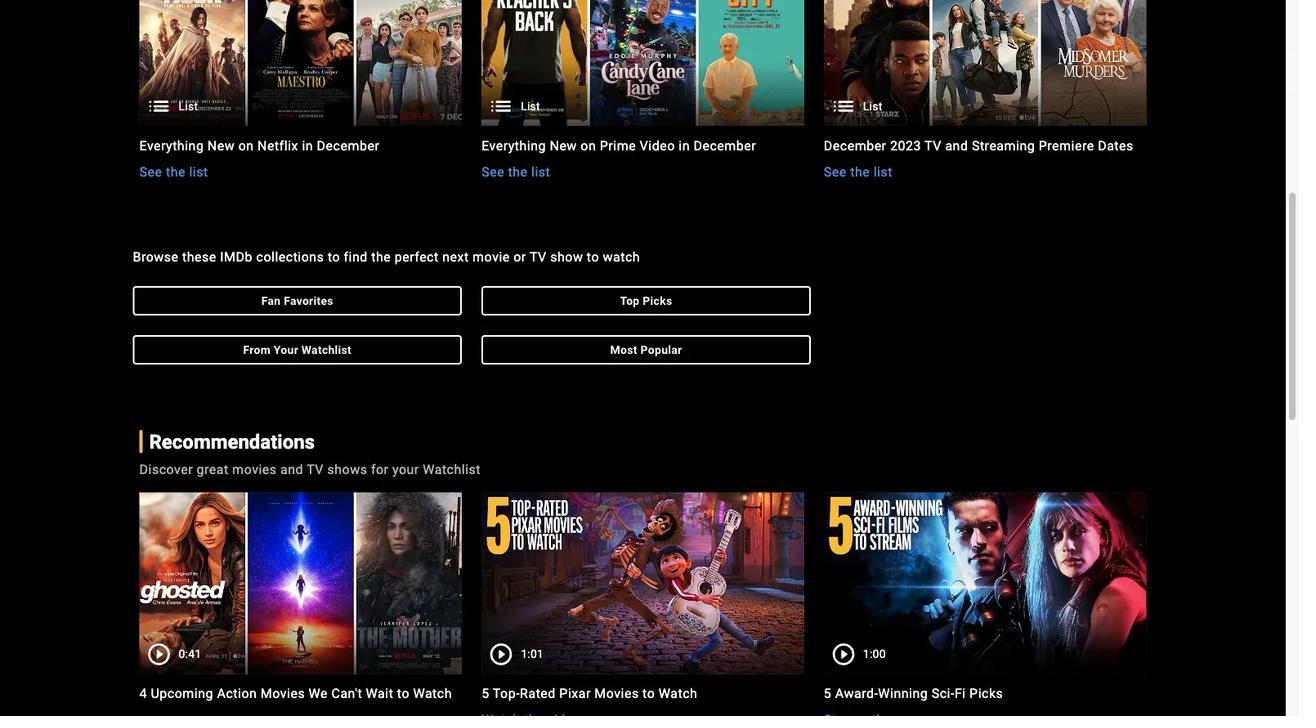 Task type: describe. For each thing, give the bounding box(es) containing it.
everything new on prime video in december link
[[482, 136, 804, 155]]

favorites
[[284, 294, 333, 307]]

4 upcoming action movies we can't wait to watch
[[139, 686, 452, 701]]

action
[[217, 686, 257, 701]]

4
[[139, 686, 147, 701]]

see the list button for everything new on prime video in december
[[482, 162, 550, 181]]

5 top-rated pixar movies to watch link
[[482, 684, 804, 703]]

watch inside 5 top-rated pixar movies to watch link
[[659, 686, 698, 701]]

our favorite women action heroes in 2023 image
[[139, 492, 462, 674]]

1 horizontal spatial tv
[[530, 249, 547, 264]]

0:41
[[179, 647, 201, 661]]

1:00 group
[[824, 492, 1146, 674]]

perfect
[[395, 249, 439, 264]]

or
[[514, 249, 526, 264]]

to inside 4 upcoming action movies we can't wait to watch link
[[397, 686, 410, 701]]

for
[[371, 462, 389, 477]]

december 2023 tv and streaming premiere dates link
[[824, 136, 1146, 155]]

1:00
[[863, 647, 886, 661]]

video
[[640, 138, 675, 153]]

see for december 2023 tv and streaming premiere dates
[[824, 164, 847, 179]]

5 for 5 top-rated pixar movies to watch
[[482, 686, 489, 701]]

fan favorites button
[[133, 286, 462, 315]]

list for december 2023 tv and streaming premiere dates
[[863, 99, 882, 113]]

4 upcoming action movies we can't wait to watch group
[[139, 492, 462, 716]]

imdb
[[220, 249, 253, 264]]

winning
[[878, 686, 928, 701]]

great
[[197, 462, 229, 477]]

3 december from the left
[[824, 138, 887, 153]]

2023
[[890, 138, 921, 153]]

picks inside button
[[643, 294, 672, 307]]

5 award-winning sci-fi picks group
[[824, 492, 1146, 716]]

everything new on netflix in december link
[[139, 136, 462, 155]]

collections
[[256, 249, 324, 264]]

rated
[[520, 686, 556, 701]]

on for netflix
[[238, 138, 254, 153]]

5 for 5 award-winning sci-fi picks
[[824, 686, 832, 701]]

your
[[392, 462, 419, 477]]

2 movies from the left
[[595, 686, 639, 701]]

sci-
[[932, 686, 955, 701]]

list group for streaming
[[824, 0, 1146, 126]]

1:00 link
[[824, 493, 1146, 674]]

list for everything new on prime video in december
[[531, 164, 550, 179]]

see the list for everything new on prime video in december
[[482, 164, 550, 179]]

see the list button for december 2023 tv and streaming premiere dates
[[824, 162, 893, 181]]

on for prime
[[581, 138, 596, 153]]

browse
[[133, 249, 179, 264]]

fan
[[261, 294, 281, 307]]

next
[[442, 249, 469, 264]]

list for everything new on prime video in december
[[521, 99, 540, 113]]

watchlist inside "from your watchlist" button
[[301, 343, 352, 356]]

list for everything new on netflix in december
[[179, 99, 198, 113]]

picks inside 'group'
[[970, 686, 1003, 701]]

everything for everything new on prime video in december
[[482, 138, 546, 153]]

1:01 link
[[482, 493, 804, 674]]

1 december from the left
[[317, 138, 380, 153]]

list link for video
[[482, 0, 804, 126]]

most popular
[[610, 343, 682, 356]]

1 movies from the left
[[261, 686, 305, 701]]

watch inside 4 upcoming action movies we can't wait to watch link
[[413, 686, 452, 701]]

top picks
[[620, 294, 672, 307]]

1:01 group
[[482, 492, 804, 674]]

2 december from the left
[[694, 138, 756, 153]]

2 in from the left
[[679, 138, 690, 153]]

from your watchlist
[[243, 343, 352, 356]]

browse these imdb collections to find the perfect next movie or tv show to watch
[[133, 249, 640, 264]]

upcoming
[[151, 686, 213, 701]]

4 upcoming action movies we can't wait to watch link
[[139, 684, 462, 703]]

and for tv
[[280, 462, 303, 477]]

5 award-winning sci-fi picks link
[[824, 684, 1146, 703]]

new for prime
[[550, 138, 577, 153]]

list group for in
[[139, 0, 462, 126]]



Task type: vqa. For each thing, say whether or not it's contained in the screenshot.
movie
yes



Task type: locate. For each thing, give the bounding box(es) containing it.
1 horizontal spatial movies
[[595, 686, 639, 701]]

new inside everything new on prime video in december link
[[550, 138, 577, 153]]

tv inside group
[[925, 138, 942, 153]]

0 horizontal spatial see
[[139, 164, 162, 179]]

5
[[482, 686, 489, 701], [824, 686, 832, 701]]

2 vertical spatial tv
[[307, 462, 324, 477]]

discover
[[139, 462, 193, 477]]

0 vertical spatial picks
[[643, 294, 672, 307]]

5 top-rated pixar movies to watch image
[[482, 492, 804, 674]]

0 horizontal spatial list link
[[139, 0, 462, 126]]

the for everything new on netflix in december
[[166, 164, 185, 179]]

movies
[[232, 462, 277, 477]]

in right netflix
[[302, 138, 313, 153]]

and left the streaming at the top right of page
[[945, 138, 968, 153]]

see the list for december 2023 tv and streaming premiere dates
[[824, 164, 893, 179]]

1 horizontal spatial list
[[531, 164, 550, 179]]

from
[[243, 343, 271, 356]]

1 see from the left
[[139, 164, 162, 179]]

1 list from the left
[[179, 99, 198, 113]]

streaming
[[972, 138, 1035, 153]]

3 group from the left
[[824, 0, 1146, 181]]

top-
[[493, 686, 520, 701]]

1 group from the left
[[139, 0, 462, 181]]

popular
[[641, 343, 682, 356]]

tv right or
[[530, 249, 547, 264]]

list link for in
[[139, 0, 462, 126]]

5 top-rated pixar movies to watch
[[482, 686, 698, 701]]

netflix
[[258, 138, 298, 153]]

1 poster image from the left
[[139, 0, 462, 126]]

list group
[[139, 0, 462, 126], [482, 0, 804, 126], [824, 0, 1146, 126]]

fi
[[955, 686, 966, 701]]

movies right pixar
[[595, 686, 639, 701]]

1 everything from the left
[[139, 138, 204, 153]]

poster image for in
[[139, 0, 462, 126]]

picks right top
[[643, 294, 672, 307]]

group
[[139, 0, 462, 181], [482, 0, 804, 181], [824, 0, 1146, 181]]

top picks button
[[482, 286, 811, 315]]

on left netflix
[[238, 138, 254, 153]]

0 horizontal spatial picks
[[643, 294, 672, 307]]

to right show
[[587, 249, 599, 264]]

2 see the list from the left
[[482, 164, 550, 179]]

0 horizontal spatial 5
[[482, 686, 489, 701]]

these
[[182, 249, 216, 264]]

1 in from the left
[[302, 138, 313, 153]]

pixar
[[559, 686, 591, 701]]

list link for streaming
[[824, 0, 1146, 126]]

2 see from the left
[[482, 164, 504, 179]]

to right wait
[[397, 686, 410, 701]]

1 list from the left
[[189, 164, 208, 179]]

5 left award-
[[824, 686, 832, 701]]

and inside group
[[945, 138, 968, 153]]

0 horizontal spatial list
[[189, 164, 208, 179]]

the for everything new on prime video in december
[[508, 164, 528, 179]]

on inside 'everything new on netflix in december' link
[[238, 138, 254, 153]]

1 list group from the left
[[139, 0, 462, 126]]

december right video
[[694, 138, 756, 153]]

1 horizontal spatial december
[[694, 138, 756, 153]]

2 horizontal spatial see the list
[[824, 164, 893, 179]]

0 horizontal spatial new
[[207, 138, 235, 153]]

5 award-winning sci-fi films to stream image
[[824, 492, 1146, 674]]

0 horizontal spatial watchlist
[[301, 343, 352, 356]]

0:41 link
[[139, 493, 462, 674]]

3 list group from the left
[[824, 0, 1146, 126]]

2 on from the left
[[581, 138, 596, 153]]

see the list for everything new on netflix in december
[[139, 164, 208, 179]]

2 new from the left
[[550, 138, 577, 153]]

see
[[139, 164, 162, 179], [482, 164, 504, 179], [824, 164, 847, 179]]

see the list button
[[139, 162, 208, 181], [482, 162, 550, 181], [824, 162, 893, 181]]

discover great movies and tv shows for your watchlist
[[139, 462, 481, 477]]

watch
[[603, 249, 640, 264]]

5 top-rated pixar movies to watch group
[[482, 492, 804, 716]]

from your watchlist button
[[133, 335, 462, 364]]

1 horizontal spatial in
[[679, 138, 690, 153]]

1 horizontal spatial watch
[[659, 686, 698, 701]]

5 award-winning sci-fi picks
[[824, 686, 1003, 701]]

everything new on netflix in december
[[139, 138, 380, 153]]

2 horizontal spatial see the list button
[[824, 162, 893, 181]]

see the list button for everything new on netflix in december
[[139, 162, 208, 181]]

can't
[[331, 686, 362, 701]]

fan favorites
[[261, 294, 333, 307]]

1 vertical spatial tv
[[530, 249, 547, 264]]

shows
[[327, 462, 367, 477]]

on left prime
[[581, 138, 596, 153]]

1 new from the left
[[207, 138, 235, 153]]

group containing december 2023 tv and streaming premiere dates
[[824, 0, 1146, 181]]

to right pixar
[[643, 686, 655, 701]]

3 see the list button from the left
[[824, 162, 893, 181]]

2 watch from the left
[[659, 686, 698, 701]]

2 horizontal spatial list group
[[824, 0, 1146, 126]]

find
[[344, 249, 368, 264]]

watchlist
[[301, 343, 352, 356], [423, 462, 481, 477]]

new left prime
[[550, 138, 577, 153]]

december left 2023
[[824, 138, 887, 153]]

top
[[620, 294, 640, 307]]

2 horizontal spatial list
[[863, 99, 882, 113]]

in
[[302, 138, 313, 153], [679, 138, 690, 153]]

2 everything from the left
[[482, 138, 546, 153]]

3 see the list from the left
[[824, 164, 893, 179]]

everything for everything new on netflix in december
[[139, 138, 204, 153]]

everything inside everything new on prime video in december link
[[482, 138, 546, 153]]

see for everything new on netflix in december
[[139, 164, 162, 179]]

poster image for streaming
[[824, 0, 1146, 126]]

2 horizontal spatial group
[[824, 0, 1146, 181]]

1 horizontal spatial 5
[[824, 686, 832, 701]]

2 list link from the left
[[482, 0, 804, 126]]

1 horizontal spatial picks
[[970, 686, 1003, 701]]

0 horizontal spatial movies
[[261, 686, 305, 701]]

list link
[[139, 0, 462, 126], [482, 0, 804, 126], [824, 0, 1146, 126]]

1 horizontal spatial group
[[482, 0, 804, 181]]

and right movies
[[280, 462, 303, 477]]

0 horizontal spatial december
[[317, 138, 380, 153]]

1 horizontal spatial list group
[[482, 0, 804, 126]]

tv right 2023
[[925, 138, 942, 153]]

december right netflix
[[317, 138, 380, 153]]

1 see the list button from the left
[[139, 162, 208, 181]]

list
[[189, 164, 208, 179], [531, 164, 550, 179], [874, 164, 893, 179]]

movies
[[261, 686, 305, 701], [595, 686, 639, 701]]

we
[[309, 686, 328, 701]]

2 group from the left
[[482, 0, 804, 181]]

movie
[[473, 249, 510, 264]]

the
[[166, 164, 185, 179], [508, 164, 528, 179], [850, 164, 870, 179], [371, 249, 391, 264]]

3 see from the left
[[824, 164, 847, 179]]

list group for video
[[482, 0, 804, 126]]

0 horizontal spatial watch
[[413, 686, 452, 701]]

0 vertical spatial tv
[[925, 138, 942, 153]]

to inside 5 top-rated pixar movies to watch link
[[643, 686, 655, 701]]

the for december 2023 tv and streaming premiere dates
[[850, 164, 870, 179]]

new inside 'everything new on netflix in december' link
[[207, 138, 235, 153]]

1 horizontal spatial poster image
[[824, 0, 1146, 126]]

movies left we
[[261, 686, 305, 701]]

and for streaming
[[945, 138, 968, 153]]

5 left top-
[[482, 686, 489, 701]]

production art image
[[482, 0, 804, 126]]

everything new on prime video in december
[[482, 138, 756, 153]]

show
[[550, 249, 583, 264]]

new for netflix
[[207, 138, 235, 153]]

1 horizontal spatial watchlist
[[423, 462, 481, 477]]

0 horizontal spatial see the list button
[[139, 162, 208, 181]]

1 vertical spatial watchlist
[[423, 462, 481, 477]]

in right video
[[679, 138, 690, 153]]

on
[[238, 138, 254, 153], [581, 138, 596, 153]]

0 vertical spatial and
[[945, 138, 968, 153]]

5 inside group
[[482, 686, 489, 701]]

5 inside 'group'
[[824, 686, 832, 701]]

1 vertical spatial picks
[[970, 686, 1003, 701]]

3 list from the left
[[863, 99, 882, 113]]

1 horizontal spatial everything
[[482, 138, 546, 153]]

see the list
[[139, 164, 208, 179], [482, 164, 550, 179], [824, 164, 893, 179]]

3 list link from the left
[[824, 0, 1146, 126]]

1 vertical spatial and
[[280, 462, 303, 477]]

0:41 group
[[139, 492, 462, 674]]

0 horizontal spatial poster image
[[139, 0, 462, 126]]

0 horizontal spatial group
[[139, 0, 462, 181]]

everything
[[139, 138, 204, 153], [482, 138, 546, 153]]

2 list from the left
[[521, 99, 540, 113]]

new left netflix
[[207, 138, 235, 153]]

list
[[179, 99, 198, 113], [521, 99, 540, 113], [863, 99, 882, 113]]

2 horizontal spatial list link
[[824, 0, 1146, 126]]

0 horizontal spatial on
[[238, 138, 254, 153]]

1 horizontal spatial see
[[482, 164, 504, 179]]

1 see the list from the left
[[139, 164, 208, 179]]

picks
[[643, 294, 672, 307], [970, 686, 1003, 701]]

december
[[317, 138, 380, 153], [694, 138, 756, 153], [824, 138, 887, 153]]

1 horizontal spatial on
[[581, 138, 596, 153]]

2 see the list button from the left
[[482, 162, 550, 181]]

0 vertical spatial watchlist
[[301, 343, 352, 356]]

1 on from the left
[[238, 138, 254, 153]]

list for december 2023 tv and streaming premiere dates
[[874, 164, 893, 179]]

and
[[945, 138, 968, 153], [280, 462, 303, 477]]

group containing everything new on prime video in december
[[482, 0, 804, 181]]

most popular button
[[482, 335, 811, 364]]

2 5 from the left
[[824, 686, 832, 701]]

2 poster image from the left
[[824, 0, 1146, 126]]

december 2023 tv and streaming premiere dates
[[824, 138, 1134, 153]]

2 horizontal spatial tv
[[925, 138, 942, 153]]

dates
[[1098, 138, 1134, 153]]

1 5 from the left
[[482, 686, 489, 701]]

everything inside 'everything new on netflix in december' link
[[139, 138, 204, 153]]

to left find
[[328, 249, 340, 264]]

group containing everything new on netflix in december
[[139, 0, 462, 181]]

your
[[274, 343, 298, 356]]

0 horizontal spatial tv
[[307, 462, 324, 477]]

poster image
[[139, 0, 462, 126], [824, 0, 1146, 126]]

new
[[207, 138, 235, 153], [550, 138, 577, 153]]

most
[[610, 343, 637, 356]]

1 horizontal spatial see the list
[[482, 164, 550, 179]]

1 horizontal spatial new
[[550, 138, 577, 153]]

2 horizontal spatial list
[[874, 164, 893, 179]]

to
[[328, 249, 340, 264], [587, 249, 599, 264], [397, 686, 410, 701], [643, 686, 655, 701]]

see for everything new on prime video in december
[[482, 164, 504, 179]]

2 list group from the left
[[482, 0, 804, 126]]

1 list link from the left
[[139, 0, 462, 126]]

tv left shows
[[307, 462, 324, 477]]

2 list from the left
[[531, 164, 550, 179]]

tv
[[925, 138, 942, 153], [530, 249, 547, 264], [307, 462, 324, 477]]

0 horizontal spatial and
[[280, 462, 303, 477]]

2 horizontal spatial see
[[824, 164, 847, 179]]

recommendations
[[149, 430, 315, 453]]

1 horizontal spatial list link
[[482, 0, 804, 126]]

1 horizontal spatial list
[[521, 99, 540, 113]]

3 list from the left
[[874, 164, 893, 179]]

list for everything new on netflix in december
[[189, 164, 208, 179]]

award-
[[835, 686, 878, 701]]

prime
[[600, 138, 636, 153]]

0 horizontal spatial list group
[[139, 0, 462, 126]]

1 horizontal spatial see the list button
[[482, 162, 550, 181]]

picks right fi
[[970, 686, 1003, 701]]

premiere
[[1039, 138, 1094, 153]]

on inside everything new on prime video in december link
[[581, 138, 596, 153]]

0 horizontal spatial everything
[[139, 138, 204, 153]]

1:01
[[521, 647, 544, 661]]

1 watch from the left
[[413, 686, 452, 701]]

1 horizontal spatial and
[[945, 138, 968, 153]]

0 horizontal spatial see the list
[[139, 164, 208, 179]]

wait
[[366, 686, 393, 701]]

0 horizontal spatial list
[[179, 99, 198, 113]]

0 horizontal spatial in
[[302, 138, 313, 153]]

2 horizontal spatial december
[[824, 138, 887, 153]]

watch
[[413, 686, 452, 701], [659, 686, 698, 701]]



